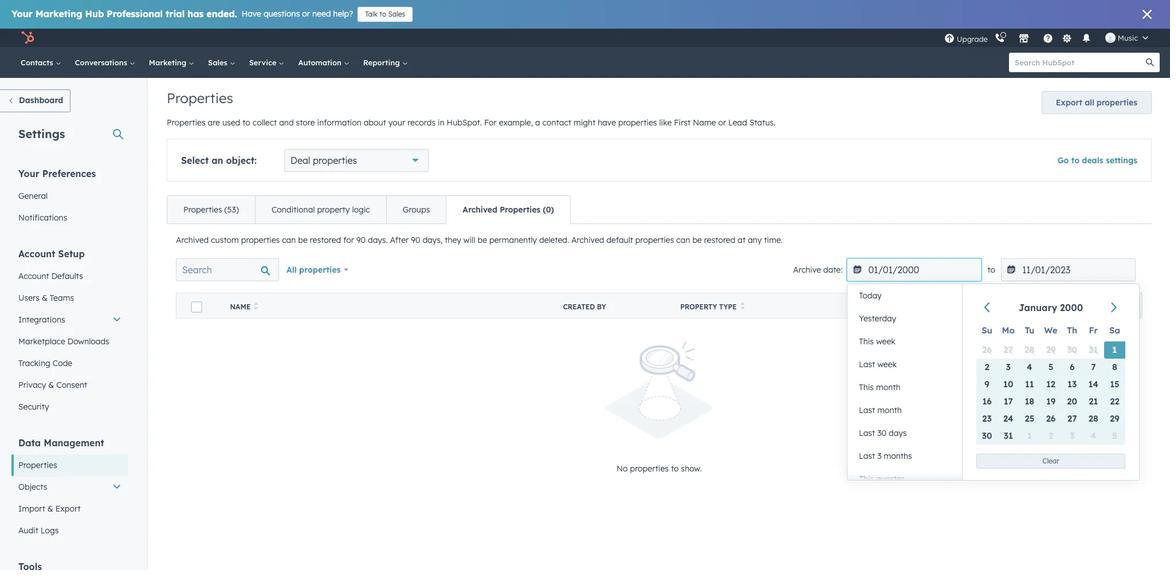 Task type: locate. For each thing, give the bounding box(es) containing it.
month inside the "this month" button
[[877, 382, 901, 393]]

29 menu item
[[1041, 342, 1062, 359], [1105, 411, 1126, 428]]

1 menu item down 25
[[1020, 428, 1041, 445]]

5 down 22 menu item
[[1113, 431, 1118, 442]]

month inside "last month" "button"
[[878, 405, 902, 416]]

3 for bottom 3 menu item
[[1071, 431, 1075, 442]]

search image
[[1147, 58, 1155, 67]]

defaults
[[51, 271, 83, 282]]

6
[[1070, 362, 1075, 373]]

3 menu item up '10'
[[998, 359, 1020, 376]]

2 up "9"
[[985, 362, 990, 373]]

0 horizontal spatial 27
[[1004, 345, 1014, 356]]

1 vertical spatial 4 menu item
[[1084, 428, 1105, 445]]

1 vertical spatial 26
[[1047, 413, 1056, 424]]

0 horizontal spatial 31 menu item
[[998, 428, 1020, 445]]

0 horizontal spatial restored
[[310, 235, 341, 245]]

this week button
[[848, 330, 963, 353]]

be up "all properties"
[[298, 235, 308, 245]]

to
[[380, 10, 387, 18], [243, 118, 250, 128], [1072, 155, 1080, 166], [988, 265, 996, 275], [671, 464, 679, 474]]

last inside "button"
[[860, 451, 876, 462]]

are
[[208, 118, 220, 128]]

clear
[[1043, 457, 1060, 466]]

0 horizontal spatial sales
[[208, 58, 230, 67]]

& right 'privacy'
[[48, 380, 54, 390]]

account up users
[[18, 271, 49, 282]]

29 down 22 menu item
[[1111, 413, 1120, 424]]

2 menu item up clear
[[1041, 428, 1062, 445]]

music button
[[1099, 29, 1156, 47]]

tab panel
[[167, 224, 1153, 508]]

0 vertical spatial 26
[[983, 345, 993, 356]]

27 down mo
[[1004, 345, 1014, 356]]

27 menu item down "20" on the bottom
[[1062, 411, 1084, 428]]

3 left months on the right bottom of the page
[[878, 451, 882, 462]]

& inside privacy & consent link
[[48, 380, 54, 390]]

your for your marketing hub professional trial has ended. have questions or need help?
[[11, 8, 33, 19]]

this left quarter
[[860, 474, 874, 485]]

31 menu item down 24
[[998, 428, 1020, 445]]

0 horizontal spatial 4
[[1028, 362, 1033, 373]]

1 vertical spatial month
[[878, 405, 902, 416]]

account
[[18, 248, 55, 260], [18, 271, 49, 282]]

29 down we
[[1047, 345, 1056, 356]]

month up last month
[[877, 382, 901, 393]]

1 vertical spatial 2
[[1049, 431, 1054, 442]]

22 menu item
[[1105, 393, 1126, 411]]

days,
[[423, 235, 443, 245]]

have
[[598, 118, 616, 128]]

1 horizontal spatial be
[[478, 235, 487, 245]]

data management
[[18, 438, 104, 449]]

31
[[1090, 345, 1099, 356], [1004, 431, 1014, 442]]

1 horizontal spatial sales
[[389, 10, 406, 18]]

calling icon button
[[991, 30, 1010, 45]]

be left at
[[693, 235, 702, 245]]

last inside "button"
[[860, 405, 876, 416]]

ended.
[[207, 8, 237, 19]]

5 menu item
[[1041, 359, 1062, 376], [1105, 428, 1126, 445]]

1 horizontal spatial 29
[[1111, 413, 1120, 424]]

3 up '10'
[[1007, 362, 1011, 373]]

0 vertical spatial 1
[[1113, 345, 1118, 356]]

hubspot image
[[21, 31, 34, 45]]

archived left default
[[572, 235, 605, 245]]

archived
[[463, 205, 498, 215], [176, 235, 209, 245], [572, 235, 605, 245]]

last inside 'button'
[[860, 428, 876, 439]]

2 menu item
[[977, 359, 998, 376], [1041, 428, 1062, 445]]

28 menu item
[[1020, 342, 1041, 359], [1084, 411, 1105, 428]]

settings image
[[1063, 34, 1073, 44]]

& right import
[[47, 504, 53, 514]]

1 horizontal spatial can
[[677, 235, 691, 245]]

1 horizontal spatial 26 menu item
[[1041, 411, 1062, 428]]

5
[[1049, 362, 1054, 373], [1113, 431, 1118, 442]]

last up this quarter
[[860, 451, 876, 462]]

marketplace
[[18, 337, 65, 347]]

export left all
[[1057, 97, 1083, 108]]

2 restored from the left
[[705, 235, 736, 245]]

data
[[18, 438, 41, 449]]

month up last 30 days
[[878, 405, 902, 416]]

sales inside sales link
[[208, 58, 230, 67]]

your up general
[[18, 168, 39, 179]]

2 horizontal spatial 30
[[1068, 345, 1078, 356]]

to inside alert
[[671, 464, 679, 474]]

upgrade
[[957, 34, 988, 43]]

2 account from the top
[[18, 271, 49, 282]]

0 vertical spatial &
[[42, 293, 48, 303]]

press to sort. element down search archived properties 'search box'
[[254, 302, 259, 312]]

29 menu item down we
[[1041, 342, 1062, 359]]

can
[[282, 235, 296, 245], [677, 235, 691, 245]]

90 right 'for'
[[357, 235, 366, 245]]

properties link
[[11, 455, 128, 476]]

0 horizontal spatial or
[[302, 9, 310, 19]]

account setup
[[18, 248, 85, 260]]

settings link
[[1061, 32, 1075, 44]]

press to sort. element right type
[[741, 302, 745, 312]]

properties right all
[[1097, 97, 1138, 108]]

1 horizontal spatial 2
[[1049, 431, 1054, 442]]

1 up 8
[[1113, 345, 1118, 356]]

0 vertical spatial account
[[18, 248, 55, 260]]

audit logs
[[18, 526, 59, 536]]

preferences
[[42, 168, 96, 179]]

1 press to sort. element from the left
[[254, 302, 259, 312]]

4 menu item
[[1020, 359, 1041, 376], [1084, 428, 1105, 445]]

an
[[212, 155, 223, 166]]

5 up the 12
[[1049, 362, 1054, 373]]

2 vertical spatial &
[[47, 504, 53, 514]]

28 menu item down tu
[[1020, 342, 1041, 359]]

last down this week
[[860, 360, 876, 370]]

4 down 21 menu item
[[1091, 431, 1097, 442]]

contacts link
[[14, 47, 68, 78]]

31 menu item
[[1084, 342, 1105, 359], [998, 428, 1020, 445]]

2 vertical spatial this
[[860, 474, 874, 485]]

26 down 19 menu item
[[1047, 413, 1056, 424]]

9
[[985, 379, 990, 390]]

& inside users & teams link
[[42, 293, 48, 303]]

7 menu item
[[1084, 359, 1105, 376]]

0 vertical spatial 29
[[1047, 345, 1056, 356]]

be
[[298, 235, 308, 245], [478, 235, 487, 245], [693, 235, 702, 245]]

menu containing music
[[944, 29, 1157, 47]]

or left "need"
[[302, 9, 310, 19]]

31 menu item up 7
[[1084, 342, 1105, 359]]

last 3 months
[[860, 451, 913, 462]]

0 vertical spatial 5
[[1049, 362, 1054, 373]]

& for export
[[47, 504, 53, 514]]

90 right after at the top left of page
[[411, 235, 421, 245]]

1 horizontal spatial 31 menu item
[[1084, 342, 1105, 359]]

21 menu item
[[1084, 393, 1105, 411]]

1 vertical spatial 2 menu item
[[1041, 428, 1062, 445]]

restored left 'for'
[[310, 235, 341, 245]]

0 horizontal spatial 1 menu item
[[1020, 428, 1041, 445]]

marketing down trial
[[149, 58, 189, 67]]

might
[[574, 118, 596, 128]]

tab list
[[167, 196, 571, 224]]

time.
[[765, 235, 783, 245]]

1 horizontal spatial press to sort. element
[[741, 302, 745, 312]]

15
[[1111, 379, 1120, 390]]

0 horizontal spatial be
[[298, 235, 308, 245]]

1 90 from the left
[[357, 235, 366, 245]]

10 menu item
[[998, 376, 1020, 393]]

export all properties button
[[1042, 91, 1153, 114]]

1 horizontal spatial 5
[[1113, 431, 1118, 442]]

last down last month
[[860, 428, 876, 439]]

by
[[597, 303, 607, 311]]

0 horizontal spatial marketing
[[35, 8, 82, 19]]

30 down the 23 menu item
[[983, 431, 993, 442]]

0 horizontal spatial press to sort. element
[[254, 302, 259, 312]]

1 vertical spatial export
[[55, 504, 81, 514]]

30 menu item
[[1062, 342, 1084, 359], [977, 428, 998, 445]]

properties inside alert
[[630, 464, 669, 474]]

this down "last week"
[[860, 382, 874, 393]]

1 vertical spatial sales
[[208, 58, 230, 67]]

1 horizontal spatial or
[[719, 118, 727, 128]]

week up "last week"
[[877, 337, 896, 347]]

0 vertical spatial or
[[302, 9, 310, 19]]

help?
[[333, 9, 353, 19]]

1 horizontal spatial 90
[[411, 235, 421, 245]]

properties (53) link
[[167, 196, 255, 224]]

security
[[18, 402, 49, 412]]

any
[[748, 235, 762, 245]]

5 menu item down 22 menu item
[[1105, 428, 1126, 445]]

service
[[249, 58, 279, 67]]

1 vertical spatial your
[[18, 168, 39, 179]]

& inside import & export link
[[47, 504, 53, 514]]

1 vertical spatial 31
[[1004, 431, 1014, 442]]

2 90 from the left
[[411, 235, 421, 245]]

name right first
[[693, 118, 716, 128]]

1 vertical spatial 30 menu item
[[977, 428, 998, 445]]

1 vertical spatial 3
[[1071, 431, 1075, 442]]

30 up 6
[[1068, 345, 1078, 356]]

1 vertical spatial 28 menu item
[[1084, 411, 1105, 428]]

0 horizontal spatial 30
[[878, 428, 887, 439]]

0 vertical spatial 31
[[1090, 345, 1099, 356]]

3 up clear button
[[1071, 431, 1075, 442]]

5 menu item up the 12
[[1041, 359, 1062, 376]]

like
[[660, 118, 672, 128]]

19
[[1047, 396, 1056, 407]]

0 vertical spatial 31 menu item
[[1084, 342, 1105, 359]]

week for last week
[[878, 360, 897, 370]]

1 menu item
[[1105, 342, 1126, 359], [1020, 428, 1041, 445]]

3 menu item up clear button
[[1062, 428, 1084, 445]]

your up hubspot icon
[[11, 8, 33, 19]]

1 horizontal spatial 30 menu item
[[1062, 342, 1084, 359]]

2 horizontal spatial archived
[[572, 235, 605, 245]]

properties right default
[[636, 235, 675, 245]]

reporting
[[363, 58, 402, 67]]

1 this from the top
[[860, 337, 874, 347]]

31 down 24 menu item
[[1004, 431, 1014, 442]]

26 menu item down 19
[[1041, 411, 1062, 428]]

28 menu item down 21
[[1084, 411, 1105, 428]]

2 up clear
[[1049, 431, 1054, 442]]

name inside button
[[230, 303, 251, 311]]

0 vertical spatial 2
[[985, 362, 990, 373]]

15 menu item
[[1105, 376, 1126, 393]]

1 vertical spatial name
[[230, 303, 251, 311]]

0 horizontal spatial 5 menu item
[[1041, 359, 1062, 376]]

31 up 7
[[1090, 345, 1099, 356]]

need
[[312, 9, 331, 19]]

0 vertical spatial 28 menu item
[[1020, 342, 1041, 359]]

1 menu item up 8
[[1105, 342, 1126, 359]]

2 press to sort. element from the left
[[741, 302, 745, 312]]

4
[[1028, 362, 1033, 373], [1091, 431, 1097, 442]]

or inside your marketing hub professional trial has ended. have questions or need help?
[[302, 9, 310, 19]]

3 this from the top
[[860, 474, 874, 485]]

import & export
[[18, 504, 81, 514]]

6 menu item
[[1062, 359, 1084, 376]]

conditional
[[272, 205, 315, 215]]

2 horizontal spatial 3
[[1071, 431, 1075, 442]]

1 vertical spatial marketing
[[149, 58, 189, 67]]

greg robinson image
[[1106, 33, 1116, 43]]

default
[[607, 235, 634, 245]]

for
[[344, 235, 354, 245]]

sales right talk at the left of page
[[389, 10, 406, 18]]

9 menu item
[[977, 376, 998, 393]]

settings
[[1107, 155, 1138, 166]]

properties up the objects
[[18, 460, 57, 471]]

archived up archived custom properties can be restored for 90 days. after 90 days, they will be permanently deleted. archived default properties can be restored at any time.
[[463, 205, 498, 215]]

last month
[[860, 405, 902, 416]]

2 last from the top
[[860, 405, 876, 416]]

0 vertical spatial 3
[[1007, 362, 1011, 373]]

1 horizontal spatial 4
[[1091, 431, 1097, 442]]

1 account from the top
[[18, 248, 55, 260]]

last for last month
[[860, 405, 876, 416]]

27 menu item
[[998, 342, 1020, 359], [1062, 411, 1084, 428]]

17
[[1004, 396, 1014, 407]]

4 menu item down 21 menu item
[[1084, 428, 1105, 445]]

26 menu item down su
[[977, 342, 998, 359]]

properties right "all" at the left top of the page
[[299, 265, 341, 275]]

27 down '20' menu item
[[1068, 413, 1078, 424]]

reporting link
[[357, 47, 415, 78]]

& for teams
[[42, 293, 48, 303]]

marketplaces image
[[1019, 34, 1030, 44]]

0 horizontal spatial export
[[55, 504, 81, 514]]

3 menu item
[[998, 359, 1020, 376], [1062, 428, 1084, 445]]

this inside this quarter button
[[860, 474, 874, 485]]

0 horizontal spatial 27 menu item
[[998, 342, 1020, 359]]

account up account defaults
[[18, 248, 55, 260]]

0 horizontal spatial 30 menu item
[[977, 428, 998, 445]]

5 for the top 5 "menu item"
[[1049, 362, 1054, 373]]

1 down 25 menu item
[[1028, 431, 1033, 442]]

0 vertical spatial week
[[877, 337, 896, 347]]

0 vertical spatial 27 menu item
[[998, 342, 1020, 359]]

0 vertical spatial 3 menu item
[[998, 359, 1020, 376]]

30 left days
[[878, 428, 887, 439]]

0 horizontal spatial 29
[[1047, 345, 1056, 356]]

archived properties (0)
[[463, 205, 554, 215]]

12 menu item
[[1041, 376, 1062, 393]]

1 vertical spatial 3 menu item
[[1062, 428, 1084, 445]]

4 menu item up 11
[[1020, 359, 1041, 376]]

0 horizontal spatial 5
[[1049, 362, 1054, 373]]

this inside this week button
[[860, 337, 874, 347]]

your for your preferences
[[18, 168, 39, 179]]

groups link
[[386, 196, 446, 224]]

tab list containing properties (53)
[[167, 196, 571, 224]]

28 down 21 menu item
[[1089, 413, 1099, 424]]

status.
[[750, 118, 776, 128]]

1 last from the top
[[860, 360, 876, 370]]

to left show.
[[671, 464, 679, 474]]

0 horizontal spatial 28
[[1025, 345, 1035, 356]]

go
[[1058, 155, 1070, 166]]

29 menu item down 22
[[1105, 411, 1126, 428]]

press to sort. element inside 'property type' "button"
[[741, 302, 745, 312]]

1 horizontal spatial 26
[[1047, 413, 1056, 424]]

archived left custom
[[176, 235, 209, 245]]

to right talk at the left of page
[[380, 10, 387, 18]]

or left lead
[[719, 118, 727, 128]]

last inside button
[[860, 360, 876, 370]]

this inside the "this month" button
[[860, 382, 874, 393]]

5 for right 5 "menu item"
[[1113, 431, 1118, 442]]

26 menu item
[[977, 342, 998, 359], [1041, 411, 1062, 428]]

11
[[1026, 379, 1035, 390]]

privacy & consent
[[18, 380, 87, 390]]

press to sort. element inside name button
[[254, 302, 259, 312]]

26 down su
[[983, 345, 993, 356]]

contacts
[[21, 58, 55, 67]]

1 horizontal spatial 3
[[1007, 362, 1011, 373]]

27 menu item down mo
[[998, 342, 1020, 359]]

calling icon image
[[995, 33, 1006, 44]]

be right 'will'
[[478, 235, 487, 245]]

marketing left the hub
[[35, 8, 82, 19]]

20 menu item
[[1062, 393, 1084, 411]]

last for last 30 days
[[860, 428, 876, 439]]

1 vertical spatial 29
[[1111, 413, 1120, 424]]

1 vertical spatial week
[[878, 360, 897, 370]]

restored left at
[[705, 235, 736, 245]]

press to sort. element
[[254, 302, 259, 312], [741, 302, 745, 312]]

menu
[[944, 29, 1157, 47]]

will
[[464, 235, 476, 245]]

Search HubSpot search field
[[1010, 53, 1150, 72]]

week inside the last week button
[[878, 360, 897, 370]]

10
[[1004, 379, 1014, 390]]

2 menu item up "9"
[[977, 359, 998, 376]]

for
[[485, 118, 497, 128]]

last down this month
[[860, 405, 876, 416]]

17 menu item
[[998, 393, 1020, 411]]

1 vertical spatial 29 menu item
[[1105, 411, 1126, 428]]

custom
[[211, 235, 239, 245]]

11 menu item
[[1020, 376, 1041, 393]]

30 menu item down 23
[[977, 428, 998, 445]]

tracking code
[[18, 358, 72, 369]]

this down yesterday
[[860, 337, 874, 347]]

export up audit logs link
[[55, 504, 81, 514]]

account for account defaults
[[18, 271, 49, 282]]

press to sort. element for name
[[254, 302, 259, 312]]

0 vertical spatial your
[[11, 8, 33, 19]]

MM/DD/YYYY text field
[[848, 259, 982, 282]]

press to sort. image
[[254, 302, 259, 310]]

1 horizontal spatial restored
[[705, 235, 736, 245]]

restored
[[310, 235, 341, 245], [705, 235, 736, 245]]

security link
[[11, 396, 128, 418]]

3 last from the top
[[860, 428, 876, 439]]

1 restored from the left
[[310, 235, 341, 245]]

week inside this week button
[[877, 337, 896, 347]]

properties
[[167, 89, 233, 107], [167, 118, 206, 128], [183, 205, 222, 215], [500, 205, 541, 215], [18, 460, 57, 471]]

2 this from the top
[[860, 382, 874, 393]]

0 horizontal spatial can
[[282, 235, 296, 245]]

tab panel containing archived custom properties can be restored for 90 days. after 90 days, they will be permanently deleted. archived default properties can be restored at any time.
[[167, 224, 1153, 508]]

0 vertical spatial 2 menu item
[[977, 359, 998, 376]]

0 vertical spatial this
[[860, 337, 874, 347]]

music
[[1119, 33, 1139, 42]]

month for this month
[[877, 382, 901, 393]]

18 menu item
[[1020, 393, 1041, 411]]

4 last from the top
[[860, 451, 876, 462]]

created by
[[563, 303, 607, 311]]

0 horizontal spatial 3
[[878, 451, 882, 462]]

0 horizontal spatial name
[[230, 303, 251, 311]]

name left press to sort. icon
[[230, 303, 251, 311]]

last 30 days
[[860, 428, 907, 439]]

28 down tu
[[1025, 345, 1035, 356]]

& right users
[[42, 293, 48, 303]]

sales left service
[[208, 58, 230, 67]]

3 for the left 3 menu item
[[1007, 362, 1011, 373]]

week up this month
[[878, 360, 897, 370]]



Task type: vqa. For each thing, say whether or not it's contained in the screenshot.


Task type: describe. For each thing, give the bounding box(es) containing it.
users & teams
[[18, 293, 74, 303]]

information
[[317, 118, 362, 128]]

month for last month
[[878, 405, 902, 416]]

export inside data management element
[[55, 504, 81, 514]]

to up previous month image
[[988, 265, 996, 275]]

no properties to show. alert
[[176, 342, 1143, 476]]

tu
[[1025, 325, 1035, 336]]

marketplace downloads link
[[11, 331, 128, 353]]

properties right deal
[[313, 155, 357, 166]]

no properties to show.
[[617, 464, 702, 474]]

previous month image
[[982, 302, 995, 315]]

marketplace downloads
[[18, 337, 109, 347]]

1 horizontal spatial marketing
[[149, 58, 189, 67]]

automation link
[[292, 47, 357, 78]]

next month image
[[1108, 302, 1121, 315]]

sales link
[[201, 47, 242, 78]]

management
[[44, 438, 104, 449]]

deal
[[291, 155, 310, 166]]

8 menu item
[[1105, 359, 1126, 376]]

1 horizontal spatial 5 menu item
[[1105, 428, 1126, 445]]

2000
[[1061, 302, 1084, 314]]

1 vertical spatial 27
[[1068, 413, 1078, 424]]

this for this week
[[860, 337, 874, 347]]

to right used
[[243, 118, 250, 128]]

14
[[1089, 379, 1099, 390]]

about
[[364, 118, 386, 128]]

professional
[[107, 8, 163, 19]]

properties left (53)
[[183, 205, 222, 215]]

0 vertical spatial 5 menu item
[[1041, 359, 1062, 376]]

example,
[[499, 118, 533, 128]]

0 horizontal spatial 1
[[1028, 431, 1033, 442]]

a
[[536, 118, 541, 128]]

code
[[53, 358, 72, 369]]

account defaults link
[[11, 265, 128, 287]]

have
[[242, 9, 261, 19]]

deal properties
[[291, 155, 357, 166]]

press to sort. image
[[741, 302, 745, 310]]

all properties button
[[279, 259, 356, 282]]

3 inside "button"
[[878, 451, 882, 462]]

months
[[884, 451, 913, 462]]

service link
[[242, 47, 292, 78]]

24 menu item
[[998, 411, 1020, 428]]

0 vertical spatial 27
[[1004, 345, 1014, 356]]

audit
[[18, 526, 38, 536]]

hubspot link
[[14, 31, 43, 45]]

week for this week
[[877, 337, 896, 347]]

archive date:
[[794, 265, 843, 275]]

to right go
[[1072, 155, 1080, 166]]

fr
[[1090, 325, 1099, 336]]

1 can from the left
[[282, 235, 296, 245]]

property type
[[681, 303, 737, 311]]

integrations button
[[11, 309, 128, 331]]

archived for archived properties (0)
[[463, 205, 498, 215]]

hub
[[85, 8, 104, 19]]

14 menu item
[[1084, 376, 1105, 393]]

28 for the top 28 menu item
[[1025, 345, 1035, 356]]

audit logs link
[[11, 520, 128, 542]]

16 menu item
[[977, 393, 998, 411]]

privacy
[[18, 380, 46, 390]]

object:
[[226, 155, 257, 166]]

31 for the bottommost 31 menu item
[[1004, 431, 1014, 442]]

30 inside 'button'
[[878, 428, 887, 439]]

1 horizontal spatial 27 menu item
[[1062, 411, 1084, 428]]

2 can from the left
[[677, 235, 691, 245]]

close image
[[1143, 10, 1153, 19]]

account setup element
[[11, 248, 128, 418]]

account for account setup
[[18, 248, 55, 260]]

to inside button
[[380, 10, 387, 18]]

select an object:
[[181, 155, 257, 166]]

1 horizontal spatial 29 menu item
[[1105, 411, 1126, 428]]

1 vertical spatial or
[[719, 118, 727, 128]]

privacy & consent link
[[11, 374, 128, 396]]

last month button
[[848, 399, 963, 422]]

25 menu item
[[1020, 411, 1041, 428]]

31 for the topmost 31 menu item
[[1090, 345, 1099, 356]]

dashboard
[[19, 95, 63, 106]]

1 be from the left
[[298, 235, 308, 245]]

1 horizontal spatial 1
[[1113, 345, 1118, 356]]

your preferences
[[18, 168, 96, 179]]

marketing link
[[142, 47, 201, 78]]

properties left the are
[[167, 118, 206, 128]]

18
[[1026, 396, 1035, 407]]

users
[[18, 293, 40, 303]]

last for last week
[[860, 360, 876, 370]]

1 horizontal spatial 28 menu item
[[1084, 411, 1105, 428]]

your
[[389, 118, 406, 128]]

properties left (0)
[[500, 205, 541, 215]]

1 vertical spatial 31 menu item
[[998, 428, 1020, 445]]

1 horizontal spatial name
[[693, 118, 716, 128]]

hubspot.
[[447, 118, 482, 128]]

th
[[1068, 325, 1078, 336]]

0 vertical spatial marketing
[[35, 8, 82, 19]]

1 vertical spatial 26 menu item
[[1041, 411, 1062, 428]]

0 horizontal spatial 26 menu item
[[977, 342, 998, 359]]

integrations
[[18, 315, 65, 325]]

collect
[[253, 118, 277, 128]]

13
[[1068, 379, 1078, 390]]

press to sort. element for property type
[[741, 302, 745, 312]]

export inside button
[[1057, 97, 1083, 108]]

properties inside data management element
[[18, 460, 57, 471]]

and
[[279, 118, 294, 128]]

22
[[1111, 396, 1120, 407]]

talk
[[365, 10, 378, 18]]

1 vertical spatial 1 menu item
[[1020, 428, 1041, 445]]

setup
[[58, 248, 85, 260]]

select
[[181, 155, 209, 166]]

0 horizontal spatial 2
[[985, 362, 990, 373]]

properties left like
[[619, 118, 657, 128]]

notifications image
[[1082, 34, 1092, 44]]

& for consent
[[48, 380, 54, 390]]

deleted.
[[540, 235, 570, 245]]

notifications
[[18, 213, 67, 223]]

objects button
[[11, 476, 128, 498]]

2 be from the left
[[478, 235, 487, 245]]

conditional property logic
[[272, 205, 370, 215]]

0 vertical spatial 30 menu item
[[1062, 342, 1084, 359]]

consent
[[56, 380, 87, 390]]

data management element
[[11, 437, 128, 542]]

0 horizontal spatial 26
[[983, 345, 993, 356]]

deal properties button
[[284, 149, 429, 172]]

(53)
[[224, 205, 239, 215]]

downloads
[[68, 337, 109, 347]]

conversations link
[[68, 47, 142, 78]]

0 vertical spatial 4 menu item
[[1020, 359, 1041, 376]]

properties inside button
[[1097, 97, 1138, 108]]

3 be from the left
[[693, 235, 702, 245]]

this for this quarter
[[860, 474, 874, 485]]

25
[[1025, 413, 1035, 424]]

all
[[287, 265, 297, 275]]

23 menu item
[[977, 411, 998, 428]]

sales inside talk to sales button
[[389, 10, 406, 18]]

your marketing hub professional trial has ended. have questions or need help?
[[11, 8, 353, 19]]

1 horizontal spatial 30
[[983, 431, 993, 442]]

19 menu item
[[1041, 393, 1062, 411]]

properties up the are
[[167, 89, 233, 107]]

13 menu item
[[1062, 376, 1084, 393]]

0 horizontal spatial 3 menu item
[[998, 359, 1020, 376]]

1 horizontal spatial 2 menu item
[[1041, 428, 1062, 445]]

12
[[1047, 379, 1056, 390]]

your preferences element
[[11, 167, 128, 229]]

last for last 3 months
[[860, 451, 876, 462]]

0 vertical spatial 29 menu item
[[1041, 342, 1062, 359]]

archived for archived custom properties can be restored for 90 days. after 90 days, they will be permanently deleted. archived default properties can be restored at any time.
[[176, 235, 209, 245]]

marketplaces button
[[1013, 29, 1037, 47]]

yesterday button
[[848, 307, 963, 330]]

Search archived properties search field
[[176, 259, 279, 282]]

last week
[[860, 360, 897, 370]]

we
[[1045, 325, 1058, 336]]

quarter
[[877, 474, 905, 485]]

days.
[[368, 235, 388, 245]]

MM/DD/YYYY text field
[[1002, 259, 1136, 282]]

conversations
[[75, 58, 129, 67]]

1 horizontal spatial 4 menu item
[[1084, 428, 1105, 445]]

0 horizontal spatial 2 menu item
[[977, 359, 998, 376]]

tracking code link
[[11, 353, 128, 374]]

all properties
[[287, 265, 341, 275]]

this for this month
[[860, 382, 874, 393]]

conditional property logic link
[[255, 196, 386, 224]]

yesterday
[[860, 314, 897, 324]]

automation
[[298, 58, 344, 67]]

1 horizontal spatial 1 menu item
[[1105, 342, 1126, 359]]

archived custom properties can be restored for 90 days. after 90 days, they will be permanently deleted. archived default properties can be restored at any time.
[[176, 235, 783, 245]]

show.
[[682, 464, 702, 474]]

store
[[296, 118, 315, 128]]

at
[[738, 235, 746, 245]]

20
[[1068, 396, 1078, 407]]

properties right custom
[[241, 235, 280, 245]]

7
[[1092, 362, 1097, 373]]

tracking
[[18, 358, 50, 369]]

upgrade image
[[945, 34, 955, 44]]

help image
[[1043, 34, 1054, 44]]

notifications link
[[11, 207, 128, 229]]

28 for right 28 menu item
[[1089, 413, 1099, 424]]

name button
[[216, 293, 550, 319]]



